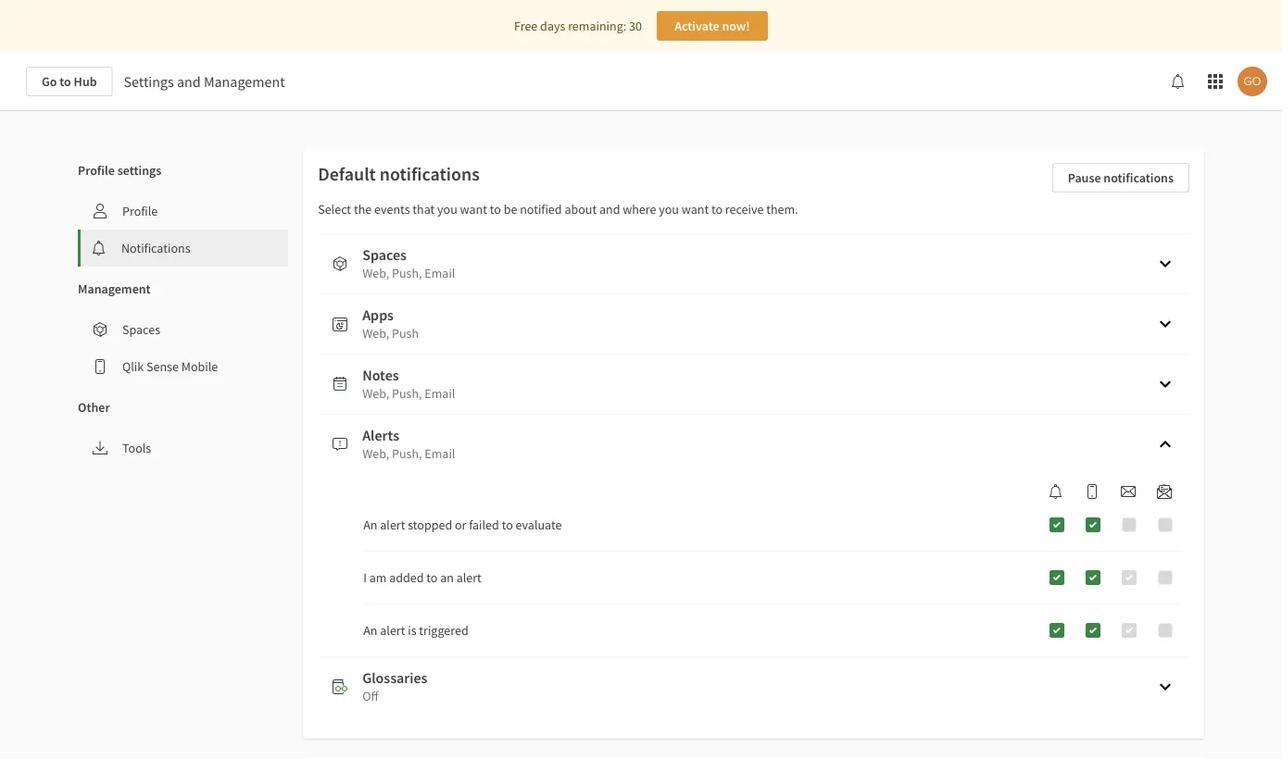 Task type: describe. For each thing, give the bounding box(es) containing it.
an for an alert is triggered
[[363, 623, 378, 639]]

alert for an alert stopped or failed to evaluate
[[380, 517, 405, 534]]

i am added to an alert
[[363, 570, 482, 587]]

or
[[455, 517, 466, 534]]

spaces link
[[78, 311, 288, 348]]

spaces for spaces web, push, email
[[362, 246, 407, 264]]

them.
[[766, 201, 798, 218]]

an
[[440, 570, 454, 587]]

select the events that you want to be notified about and where you want to receive them.
[[318, 201, 798, 218]]

where
[[623, 201, 656, 218]]

email for alerts
[[425, 446, 455, 462]]

to right go
[[60, 73, 71, 90]]

other
[[78, 399, 110, 416]]

alert for an alert is triggered
[[380, 623, 405, 639]]

notes web, push, email
[[362, 366, 455, 402]]

days
[[540, 18, 566, 34]]

notified
[[520, 201, 562, 218]]

an for an alert stopped or failed to evaluate
[[363, 517, 378, 534]]

gary orlando image
[[1238, 67, 1268, 96]]

sense
[[146, 359, 179, 375]]

evaluate
[[516, 517, 562, 534]]

stopped
[[408, 517, 452, 534]]

notifications when using qlik sense in a browser element
[[1041, 485, 1071, 499]]

free
[[514, 18, 538, 34]]

glossaries
[[362, 669, 428, 687]]

0 vertical spatial and
[[177, 72, 201, 91]]

go
[[42, 73, 57, 90]]

1 vertical spatial management
[[78, 281, 151, 297]]

push notifications in qlik sense mobile element
[[1078, 485, 1107, 499]]

failed
[[469, 517, 499, 534]]

notifications link
[[81, 230, 288, 267]]

email for spaces
[[425, 265, 455, 282]]

the
[[354, 201, 372, 218]]

default
[[318, 163, 376, 186]]

activate now!
[[675, 18, 750, 34]]

1 horizontal spatial and
[[599, 201, 620, 218]]

glossaries off
[[362, 669, 428, 705]]

to left receive
[[712, 201, 723, 218]]

web, for apps
[[362, 325, 389, 342]]

to right failed
[[502, 517, 513, 534]]

web, for alerts
[[362, 446, 389, 462]]

apps web, push
[[362, 306, 419, 342]]

is
[[408, 623, 417, 639]]

web, for spaces
[[362, 265, 389, 282]]

qlik
[[122, 359, 144, 375]]

settings
[[124, 72, 174, 91]]

go to hub
[[42, 73, 97, 90]]

notifications sent to your email element
[[1114, 485, 1143, 499]]

hub
[[74, 73, 97, 90]]

qlik sense mobile link
[[78, 348, 288, 385]]

receive
[[725, 201, 764, 218]]



Task type: vqa. For each thing, say whether or not it's contained in the screenshot.
the top Spaces
yes



Task type: locate. For each thing, give the bounding box(es) containing it.
1 an from the top
[[363, 517, 378, 534]]

0 horizontal spatial profile
[[78, 162, 115, 179]]

push notifications in qlik sense mobile image
[[1085, 485, 1100, 499]]

push, inside alerts web, push, email
[[392, 446, 422, 462]]

profile left settings
[[78, 162, 115, 179]]

an
[[363, 517, 378, 534], [363, 623, 378, 639]]

1 vertical spatial email
[[425, 385, 455, 402]]

1 email from the top
[[425, 265, 455, 282]]

1 you from the left
[[437, 201, 458, 218]]

added
[[389, 570, 424, 587]]

events
[[374, 201, 410, 218]]

2 email from the top
[[425, 385, 455, 402]]

2 vertical spatial alert
[[380, 623, 405, 639]]

email up stopped
[[425, 446, 455, 462]]

select
[[318, 201, 351, 218]]

3 email from the top
[[425, 446, 455, 462]]

2 you from the left
[[659, 201, 679, 218]]

notifications for default notifications
[[380, 163, 480, 186]]

am
[[369, 570, 387, 587]]

0 horizontal spatial management
[[78, 281, 151, 297]]

activate now! link
[[657, 11, 768, 41]]

to left an
[[426, 570, 438, 587]]

notifications
[[380, 163, 480, 186], [1104, 170, 1174, 186]]

email inside alerts web, push, email
[[425, 446, 455, 462]]

email for notes
[[425, 385, 455, 402]]

want left receive
[[682, 201, 709, 218]]

spaces for spaces
[[122, 322, 160, 338]]

0 horizontal spatial you
[[437, 201, 458, 218]]

off
[[362, 688, 379, 705]]

email inside notes web, push, email
[[425, 385, 455, 402]]

2 want from the left
[[682, 201, 709, 218]]

spaces
[[362, 246, 407, 264], [122, 322, 160, 338]]

tools
[[122, 440, 151, 457]]

1 horizontal spatial you
[[659, 201, 679, 218]]

0 vertical spatial management
[[204, 72, 285, 91]]

1 vertical spatial profile
[[122, 203, 158, 220]]

0 horizontal spatial and
[[177, 72, 201, 91]]

1 vertical spatial and
[[599, 201, 620, 218]]

pause notifications
[[1068, 170, 1174, 186]]

web, down alerts
[[362, 446, 389, 462]]

web, for notes
[[362, 385, 389, 402]]

activate
[[675, 18, 720, 34]]

remaining:
[[568, 18, 627, 34]]

push, for notes
[[392, 385, 422, 402]]

web, inside alerts web, push, email
[[362, 446, 389, 462]]

profile inside 'link'
[[122, 203, 158, 220]]

30
[[629, 18, 642, 34]]

spaces down events
[[362, 246, 407, 264]]

alert
[[380, 517, 405, 534], [456, 570, 482, 587], [380, 623, 405, 639]]

to left be on the left of the page
[[490, 201, 501, 218]]

now!
[[722, 18, 750, 34]]

0 horizontal spatial spaces
[[122, 322, 160, 338]]

profile settings
[[78, 162, 162, 179]]

push
[[392, 325, 419, 342]]

1 horizontal spatial spaces
[[362, 246, 407, 264]]

notifications when using qlik sense in a browser image
[[1049, 485, 1064, 499]]

2 vertical spatial email
[[425, 446, 455, 462]]

you
[[437, 201, 458, 218], [659, 201, 679, 218]]

and right settings
[[177, 72, 201, 91]]

profile up notifications
[[122, 203, 158, 220]]

1 push, from the top
[[392, 265, 422, 282]]

web, inside the spaces web, push, email
[[362, 265, 389, 282]]

push, inside the spaces web, push, email
[[392, 265, 422, 282]]

that
[[413, 201, 435, 218]]

web, down the notes
[[362, 385, 389, 402]]

to
[[60, 73, 71, 90], [490, 201, 501, 218], [712, 201, 723, 218], [502, 517, 513, 534], [426, 570, 438, 587]]

1 vertical spatial push,
[[392, 385, 422, 402]]

alerts
[[362, 426, 399, 445]]

push, down alerts
[[392, 446, 422, 462]]

free days remaining: 30
[[514, 18, 642, 34]]

email
[[425, 265, 455, 282], [425, 385, 455, 402], [425, 446, 455, 462]]

1 vertical spatial alert
[[456, 570, 482, 587]]

2 push, from the top
[[392, 385, 422, 402]]

you right where
[[659, 201, 679, 218]]

mobile
[[181, 359, 218, 375]]

notifications for pause notifications
[[1104, 170, 1174, 186]]

0 vertical spatial alert
[[380, 517, 405, 534]]

an alert stopped or failed to evaluate
[[363, 517, 562, 534]]

push, for spaces
[[392, 265, 422, 282]]

web, inside apps web, push
[[362, 325, 389, 342]]

want left be on the left of the page
[[460, 201, 487, 218]]

notifications right "pause"
[[1104, 170, 1174, 186]]

an up 'i'
[[363, 517, 378, 534]]

spaces inside the spaces web, push, email
[[362, 246, 407, 264]]

1 horizontal spatial management
[[204, 72, 285, 91]]

3 web, from the top
[[362, 385, 389, 402]]

triggered
[[419, 623, 469, 639]]

settings and management
[[124, 72, 285, 91]]

web, inside notes web, push, email
[[362, 385, 389, 402]]

apps
[[362, 306, 394, 324]]

0 vertical spatial push,
[[392, 265, 422, 282]]

profile
[[78, 162, 115, 179], [122, 203, 158, 220]]

push, inside notes web, push, email
[[392, 385, 422, 402]]

notifications bundled in a daily email digest image
[[1157, 485, 1172, 499]]

2 an from the top
[[363, 623, 378, 639]]

profile for profile settings
[[78, 162, 115, 179]]

you right that
[[437, 201, 458, 218]]

spaces up qlik
[[122, 322, 160, 338]]

web, up the apps
[[362, 265, 389, 282]]

push, down the notes
[[392, 385, 422, 402]]

1 horizontal spatial notifications
[[1104, 170, 1174, 186]]

management
[[204, 72, 285, 91], [78, 281, 151, 297]]

push, for alerts
[[392, 446, 422, 462]]

notifications
[[121, 240, 190, 257]]

4 web, from the top
[[362, 446, 389, 462]]

1 horizontal spatial profile
[[122, 203, 158, 220]]

notifications up that
[[380, 163, 480, 186]]

push,
[[392, 265, 422, 282], [392, 385, 422, 402], [392, 446, 422, 462]]

alerts web, push, email
[[362, 426, 455, 462]]

pause notifications button
[[1052, 163, 1190, 193]]

notifications bundled in a daily email digest element
[[1150, 485, 1179, 499]]

alert left stopped
[[380, 517, 405, 534]]

go to hub link
[[26, 67, 113, 96]]

1 web, from the top
[[362, 265, 389, 282]]

notifications sent to your email image
[[1121, 485, 1136, 499]]

3 push, from the top
[[392, 446, 422, 462]]

profile for profile
[[122, 203, 158, 220]]

0 vertical spatial profile
[[78, 162, 115, 179]]

profile link
[[78, 193, 288, 230]]

web, down the apps
[[362, 325, 389, 342]]

pause
[[1068, 170, 1101, 186]]

email down that
[[425, 265, 455, 282]]

0 vertical spatial email
[[425, 265, 455, 282]]

1 want from the left
[[460, 201, 487, 218]]

settings
[[117, 162, 162, 179]]

0 vertical spatial an
[[363, 517, 378, 534]]

0 horizontal spatial want
[[460, 201, 487, 218]]

notifications inside pause notifications button
[[1104, 170, 1174, 186]]

web,
[[362, 265, 389, 282], [362, 325, 389, 342], [362, 385, 389, 402], [362, 446, 389, 462]]

2 web, from the top
[[362, 325, 389, 342]]

an left is
[[363, 623, 378, 639]]

want
[[460, 201, 487, 218], [682, 201, 709, 218]]

2 vertical spatial push,
[[392, 446, 422, 462]]

default notifications
[[318, 163, 480, 186]]

an alert is triggered
[[363, 623, 469, 639]]

1 vertical spatial an
[[363, 623, 378, 639]]

qlik sense mobile
[[122, 359, 218, 375]]

push, up the apps
[[392, 265, 422, 282]]

and right the about
[[599, 201, 620, 218]]

and
[[177, 72, 201, 91], [599, 201, 620, 218]]

tools link
[[78, 430, 288, 467]]

alert left is
[[380, 623, 405, 639]]

be
[[504, 201, 517, 218]]

email inside the spaces web, push, email
[[425, 265, 455, 282]]

1 vertical spatial spaces
[[122, 322, 160, 338]]

1 horizontal spatial want
[[682, 201, 709, 218]]

0 vertical spatial spaces
[[362, 246, 407, 264]]

notes
[[362, 366, 399, 385]]

alert right an
[[456, 570, 482, 587]]

email up alerts web, push, email
[[425, 385, 455, 402]]

about
[[565, 201, 597, 218]]

spaces web, push, email
[[362, 246, 455, 282]]

i
[[363, 570, 367, 587]]

0 horizontal spatial notifications
[[380, 163, 480, 186]]



